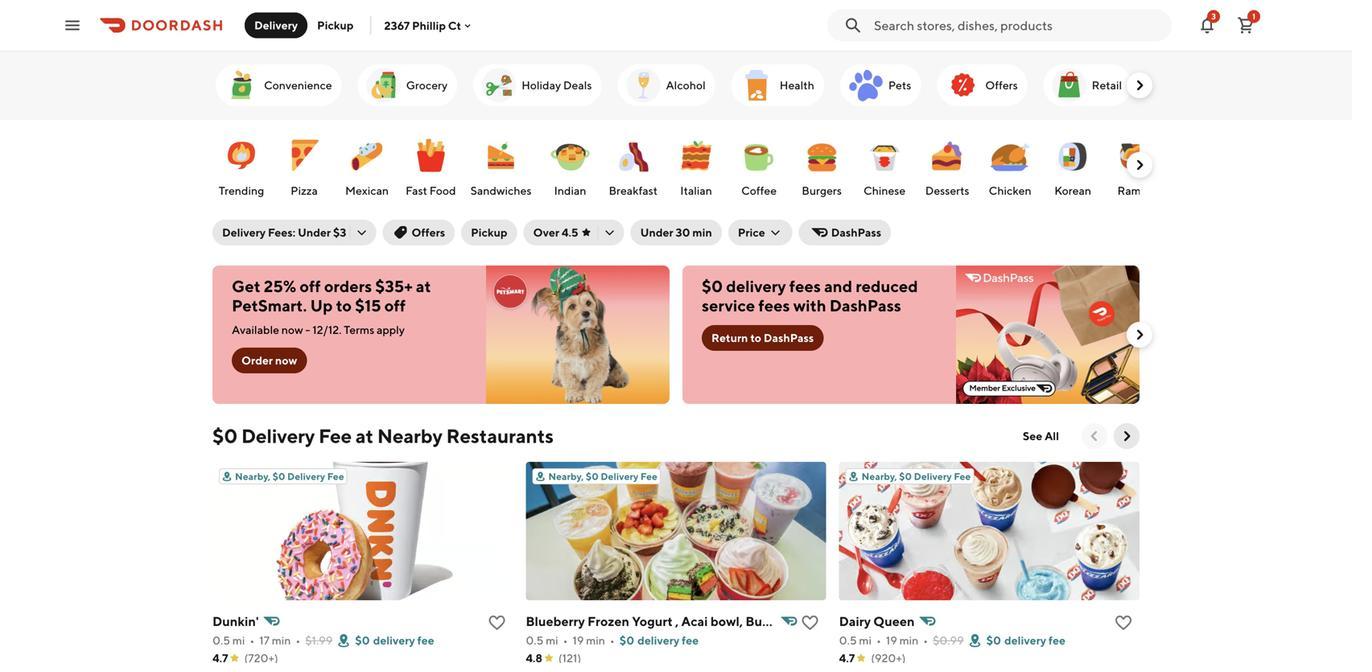 Task type: describe. For each thing, give the bounding box(es) containing it.
order
[[242, 354, 273, 367]]

$0 inside $0 delivery fees and reduced service fees with dashpass
[[702, 277, 723, 296]]

convenience link
[[216, 64, 342, 106]]

get
[[232, 277, 261, 296]]

0.5 mi • 19 min •
[[840, 634, 929, 647]]

queen
[[874, 614, 915, 629]]

holiday deals
[[522, 79, 592, 92]]

health image
[[738, 66, 777, 105]]

0 vertical spatial pickup button
[[308, 12, 363, 38]]

$0 delivery fee for dairy queen
[[987, 634, 1066, 647]]

1 • from the left
[[250, 634, 255, 647]]

delivery inside $0 delivery fees and reduced service fees with dashpass
[[727, 277, 786, 296]]

Store search: begin typing to search for stores available on DoorDash text field
[[874, 17, 1163, 34]]

$35+
[[375, 277, 413, 296]]

food
[[430, 184, 456, 197]]

previous button of carousel image
[[1087, 428, 1103, 444]]

with
[[794, 296, 827, 315]]

order now
[[242, 354, 297, 367]]

1 under from the left
[[298, 226, 331, 239]]

0.5 mi • 19 min • $0 delivery fee
[[526, 634, 699, 647]]

mi for dairy queen
[[860, 634, 872, 647]]

0 vertical spatial next button of carousel image
[[1132, 327, 1148, 343]]

bubble
[[746, 614, 789, 629]]

trending
[[219, 184, 264, 197]]

return to dashpass
[[712, 331, 814, 345]]

now inside button
[[275, 354, 297, 367]]

offers button
[[383, 220, 455, 246]]

dashpass inside $0 delivery fees and reduced service fees with dashpass
[[830, 296, 902, 315]]

pizza
[[291, 184, 318, 197]]

grocery link
[[358, 64, 457, 106]]

under 30 min
[[641, 226, 713, 239]]

nearby, for blueberry frozen yogurt , acai bowl, bubble tea & smoothie
[[549, 471, 584, 482]]

retail image
[[1051, 66, 1089, 105]]

1 horizontal spatial offers
[[986, 79, 1018, 92]]

1 vertical spatial next button of carousel image
[[1119, 428, 1135, 444]]

click to add this store to your saved list image
[[801, 614, 820, 633]]

2 fee from the left
[[682, 634, 699, 647]]

to inside get 25% off orders $35+ at petsmart. up to $15 off available now - 12/12. terms apply
[[336, 296, 352, 315]]

desserts
[[926, 184, 970, 197]]

blueberry
[[526, 614, 585, 629]]

&
[[814, 614, 822, 629]]

mi for blueberry frozen yogurt , acai bowl, bubble tea & smoothie
[[546, 634, 559, 647]]

burgers
[[802, 184, 842, 197]]

min for dunkin'
[[272, 634, 291, 647]]

25%
[[264, 277, 296, 296]]

retail link
[[1044, 64, 1132, 106]]

2 next button of carousel image from the top
[[1132, 157, 1148, 173]]

health link
[[732, 64, 824, 106]]

holiday deals link
[[474, 64, 602, 106]]

fee for dunkin'
[[418, 634, 435, 647]]

service
[[702, 296, 756, 315]]

pickup for bottom pickup button
[[471, 226, 508, 239]]

1
[[1253, 12, 1256, 21]]

blueberry frozen yogurt , acai bowl, bubble tea & smoothie
[[526, 614, 883, 629]]

see
[[1023, 430, 1043, 443]]

2367 phillip ct
[[384, 19, 461, 32]]

19 for queen
[[886, 634, 898, 647]]

offers inside button
[[412, 226, 445, 239]]

orders
[[324, 277, 372, 296]]

get 25% off orders $35+ at petsmart. up to $15 off available now - 12/12. terms apply
[[232, 277, 431, 337]]

$0 delivery fee at nearby restaurants
[[213, 425, 554, 448]]

grocery image
[[364, 66, 403, 105]]

korean
[[1055, 184, 1092, 197]]

alcohol image
[[624, 66, 663, 105]]

$3
[[333, 226, 347, 239]]

$0 delivery fees and reduced service fees with dashpass
[[702, 277, 919, 315]]

6 • from the left
[[924, 634, 929, 647]]

health
[[780, 79, 815, 92]]

dairy
[[840, 614, 871, 629]]

nearby
[[377, 425, 443, 448]]

click to add this store to your saved list image for dunkin'
[[487, 614, 507, 633]]

breakfast
[[609, 184, 658, 197]]

1 next button of carousel image from the top
[[1132, 77, 1148, 93]]

,
[[676, 614, 679, 629]]

chinese
[[864, 184, 906, 197]]

under inside button
[[641, 226, 674, 239]]

1 vertical spatial pickup button
[[462, 220, 517, 246]]

min inside button
[[693, 226, 713, 239]]

pets link
[[841, 64, 921, 106]]

notification bell image
[[1198, 16, 1218, 35]]

retail
[[1092, 79, 1123, 92]]

petsmart.
[[232, 296, 307, 315]]

terms
[[344, 323, 375, 337]]

ct
[[448, 19, 461, 32]]

over 4.5 button
[[524, 220, 625, 246]]

mexican
[[345, 184, 389, 197]]

alcohol link
[[618, 64, 716, 106]]

delivery fees: under $3
[[222, 226, 347, 239]]

-
[[306, 323, 310, 337]]

now inside get 25% off orders $35+ at petsmart. up to $15 off available now - 12/12. terms apply
[[282, 323, 303, 337]]

acai
[[682, 614, 708, 629]]

3
[[1212, 12, 1217, 21]]

delivery button
[[245, 12, 308, 38]]

holiday deals image
[[480, 66, 519, 105]]

available
[[232, 323, 279, 337]]

$0.99
[[933, 634, 964, 647]]

all
[[1045, 430, 1060, 443]]

trending link
[[214, 128, 269, 202]]

over
[[533, 226, 560, 239]]

under 30 min button
[[631, 220, 722, 246]]



Task type: vqa. For each thing, say whether or not it's contained in the screenshot.
Skinnylicious Small Plates Appetizers on the left top of page
no



Task type: locate. For each thing, give the bounding box(es) containing it.
offers link
[[938, 64, 1028, 106]]

2 • from the left
[[296, 634, 301, 647]]

0 vertical spatial dashpass
[[832, 226, 882, 239]]

1 horizontal spatial mi
[[546, 634, 559, 647]]

0 horizontal spatial 0.5
[[213, 634, 230, 647]]

0 vertical spatial off
[[300, 277, 321, 296]]

smoothie
[[825, 614, 883, 629]]

2 nearby, $0 delivery fee from the left
[[549, 471, 658, 482]]

nearby, for dairy queen
[[862, 471, 898, 482]]

bowl,
[[711, 614, 743, 629]]

0 vertical spatial at
[[416, 277, 431, 296]]

0.5 for dunkin'
[[213, 634, 230, 647]]

0.5 down smoothie on the right bottom of page
[[840, 634, 857, 647]]

min
[[693, 226, 713, 239], [272, 634, 291, 647], [586, 634, 605, 647], [900, 634, 919, 647]]

to inside button
[[751, 331, 762, 345]]

grocery
[[406, 79, 448, 92]]

0 vertical spatial now
[[282, 323, 303, 337]]

$1.99
[[305, 634, 333, 647]]

pickup button
[[308, 12, 363, 38], [462, 220, 517, 246]]

1 vertical spatial next button of carousel image
[[1132, 157, 1148, 173]]

yogurt
[[632, 614, 673, 629]]

1 horizontal spatial 0.5
[[526, 634, 544, 647]]

3 nearby, from the left
[[862, 471, 898, 482]]

coffee
[[742, 184, 777, 197]]

fees:
[[268, 226, 296, 239]]

pets image
[[847, 66, 886, 105]]

pickup for the top pickup button
[[317, 19, 354, 32]]

12/12.
[[313, 323, 342, 337]]

0 horizontal spatial off
[[300, 277, 321, 296]]

19 down the queen
[[886, 634, 898, 647]]

dashpass button
[[799, 220, 891, 246]]

reduced
[[856, 277, 919, 296]]

fast
[[406, 184, 427, 197]]

1 button
[[1230, 9, 1263, 41]]

min down the queen
[[900, 634, 919, 647]]

0.5 for blueberry frozen yogurt , acai bowl, bubble tea & smoothie
[[526, 634, 544, 647]]

delivery inside button
[[254, 19, 298, 32]]

offers down the fast food
[[412, 226, 445, 239]]

nearby, $0 delivery fee
[[235, 471, 344, 482], [549, 471, 658, 482], [862, 471, 971, 482]]

1 vertical spatial dashpass
[[830, 296, 902, 315]]

$0
[[702, 277, 723, 296], [213, 425, 238, 448], [273, 471, 285, 482], [586, 471, 599, 482], [900, 471, 912, 482], [355, 634, 370, 647], [620, 634, 635, 647], [987, 634, 1002, 647]]

phillip
[[412, 19, 446, 32]]

0 vertical spatial offers
[[986, 79, 1018, 92]]

offers image
[[944, 66, 983, 105]]

order now button
[[232, 348, 307, 374]]

1 vertical spatial offers
[[412, 226, 445, 239]]

1 horizontal spatial pickup
[[471, 226, 508, 239]]

1 horizontal spatial fee
[[682, 634, 699, 647]]

2 vertical spatial dashpass
[[764, 331, 814, 345]]

price
[[738, 226, 766, 239]]

1 vertical spatial now
[[275, 354, 297, 367]]

fee for dairy queen
[[954, 471, 971, 482]]

now
[[282, 323, 303, 337], [275, 354, 297, 367]]

0 horizontal spatial at
[[356, 425, 374, 448]]

• down blueberry
[[563, 634, 568, 647]]

2 nearby, from the left
[[549, 471, 584, 482]]

0 horizontal spatial offers
[[412, 226, 445, 239]]

next button of carousel image
[[1132, 77, 1148, 93], [1132, 157, 1148, 173]]

19
[[573, 634, 584, 647], [886, 634, 898, 647]]

to down orders
[[336, 296, 352, 315]]

indian
[[554, 184, 587, 197]]

1 horizontal spatial click to add this store to your saved list image
[[1114, 614, 1134, 633]]

2367 phillip ct button
[[384, 19, 474, 32]]

next button of carousel image right retail
[[1132, 77, 1148, 93]]

• left $0.99
[[924, 634, 929, 647]]

see all link
[[1014, 424, 1069, 449]]

mi down dunkin'
[[233, 634, 245, 647]]

1 nearby, $0 delivery fee from the left
[[235, 471, 344, 482]]

pets
[[889, 79, 912, 92]]

1 click to add this store to your saved list image from the left
[[487, 614, 507, 633]]

• left $1.99
[[296, 634, 301, 647]]

to
[[336, 296, 352, 315], [751, 331, 762, 345]]

sandwiches
[[471, 184, 532, 197]]

restaurants
[[447, 425, 554, 448]]

3 mi from the left
[[860, 634, 872, 647]]

0 horizontal spatial 19
[[573, 634, 584, 647]]

1 vertical spatial to
[[751, 331, 762, 345]]

0 horizontal spatial pickup
[[317, 19, 354, 32]]

1 vertical spatial off
[[385, 296, 406, 315]]

2 horizontal spatial nearby, $0 delivery fee
[[862, 471, 971, 482]]

alcohol
[[666, 79, 706, 92]]

2 items, open order cart image
[[1237, 16, 1256, 35]]

tea
[[792, 614, 811, 629]]

1 $0 delivery fee from the left
[[355, 634, 435, 647]]

deals
[[564, 79, 592, 92]]

delivery up service at the right of the page
[[727, 277, 786, 296]]

offers right offers image
[[986, 79, 1018, 92]]

min right 30
[[693, 226, 713, 239]]

1 19 from the left
[[573, 634, 584, 647]]

2 horizontal spatial nearby,
[[862, 471, 898, 482]]

mi down blueberry
[[546, 634, 559, 647]]

click to add this store to your saved list image
[[487, 614, 507, 633], [1114, 614, 1134, 633]]

at left nearby
[[356, 425, 374, 448]]

0.5 for dairy queen
[[840, 634, 857, 647]]

dashpass down the chinese on the top of page
[[832, 226, 882, 239]]

mi for dunkin'
[[233, 634, 245, 647]]

2 click to add this store to your saved list image from the left
[[1114, 614, 1134, 633]]

1 0.5 from the left
[[213, 634, 230, 647]]

0 horizontal spatial mi
[[233, 634, 245, 647]]

min for dairy queen
[[900, 634, 919, 647]]

0 horizontal spatial under
[[298, 226, 331, 239]]

to right return
[[751, 331, 762, 345]]

1 horizontal spatial pickup button
[[462, 220, 517, 246]]

0.5 down dunkin'
[[213, 634, 230, 647]]

return to dashpass button
[[702, 325, 824, 351]]

see all
[[1023, 430, 1060, 443]]

chicken
[[989, 184, 1032, 197]]

under left 30
[[641, 226, 674, 239]]

• left the '17'
[[250, 634, 255, 647]]

0 horizontal spatial click to add this store to your saved list image
[[487, 614, 507, 633]]

open menu image
[[63, 16, 82, 35]]

1 vertical spatial pickup
[[471, 226, 508, 239]]

fee for dairy queen
[[1049, 634, 1066, 647]]

1 horizontal spatial nearby, $0 delivery fee
[[549, 471, 658, 482]]

delivery
[[254, 19, 298, 32], [222, 226, 266, 239], [241, 425, 315, 448], [287, 471, 325, 482], [601, 471, 639, 482], [914, 471, 952, 482]]

0 horizontal spatial pickup button
[[308, 12, 363, 38]]

2 horizontal spatial mi
[[860, 634, 872, 647]]

2 0.5 from the left
[[526, 634, 544, 647]]

3 nearby, $0 delivery fee from the left
[[862, 471, 971, 482]]

min for blueberry frozen yogurt , acai bowl, bubble tea & smoothie
[[586, 634, 605, 647]]

return
[[712, 331, 748, 345]]

•
[[250, 634, 255, 647], [296, 634, 301, 647], [563, 634, 568, 647], [610, 634, 615, 647], [877, 634, 882, 647], [924, 634, 929, 647]]

0 vertical spatial fees
[[790, 277, 821, 296]]

offers
[[986, 79, 1018, 92], [412, 226, 445, 239]]

$0 inside $0 delivery fee at nearby restaurants link
[[213, 425, 238, 448]]

off up the "up" at the top left
[[300, 277, 321, 296]]

1 nearby, from the left
[[235, 471, 271, 482]]

pickup right delivery button
[[317, 19, 354, 32]]

fee for dunkin'
[[327, 471, 344, 482]]

$0 delivery fee right $1.99
[[355, 634, 435, 647]]

0 vertical spatial next button of carousel image
[[1132, 77, 1148, 93]]

4.5
[[562, 226, 579, 239]]

min right the '17'
[[272, 634, 291, 647]]

nearby,
[[235, 471, 271, 482], [549, 471, 584, 482], [862, 471, 898, 482]]

• down frozen at the left of the page
[[610, 634, 615, 647]]

3 0.5 from the left
[[840, 634, 857, 647]]

next button of carousel image
[[1132, 327, 1148, 343], [1119, 428, 1135, 444]]

$0 delivery fee at nearby restaurants link
[[213, 424, 554, 449]]

3 • from the left
[[563, 634, 568, 647]]

0 horizontal spatial to
[[336, 296, 352, 315]]

dashpass down with
[[764, 331, 814, 345]]

fee for blueberry frozen yogurt , acai bowl, bubble tea & smoothie
[[641, 471, 658, 482]]

at inside get 25% off orders $35+ at petsmart. up to $15 off available now - 12/12. terms apply
[[416, 277, 431, 296]]

next button of carousel image up ramen
[[1132, 157, 1148, 173]]

nearby, for dunkin'
[[235, 471, 271, 482]]

3 fee from the left
[[1049, 634, 1066, 647]]

0 horizontal spatial nearby, $0 delivery fee
[[235, 471, 344, 482]]

delivery right $1.99
[[373, 634, 415, 647]]

fees
[[790, 277, 821, 296], [759, 296, 790, 315]]

fast food
[[406, 184, 456, 197]]

min down frozen at the left of the page
[[586, 634, 605, 647]]

$0 delivery fee right $0.99
[[987, 634, 1066, 647]]

under left $3
[[298, 226, 331, 239]]

0 horizontal spatial $0 delivery fee
[[355, 634, 435, 647]]

fees up return to dashpass
[[759, 296, 790, 315]]

nearby, $0 delivery fee for dunkin'
[[235, 471, 344, 482]]

2367
[[384, 19, 410, 32]]

1 horizontal spatial nearby,
[[549, 471, 584, 482]]

pickup button left the 2367
[[308, 12, 363, 38]]

click to add this store to your saved list image for dairy queen
[[1114, 614, 1134, 633]]

2 mi from the left
[[546, 634, 559, 647]]

holiday
[[522, 79, 561, 92]]

5 • from the left
[[877, 634, 882, 647]]

delivery right $0.99
[[1005, 634, 1047, 647]]

0 horizontal spatial nearby,
[[235, 471, 271, 482]]

2 horizontal spatial 0.5
[[840, 634, 857, 647]]

nearby, $0 delivery fee for dairy queen
[[862, 471, 971, 482]]

0.5
[[213, 634, 230, 647], [526, 634, 544, 647], [840, 634, 857, 647]]

19 down blueberry
[[573, 634, 584, 647]]

2 under from the left
[[641, 226, 674, 239]]

0.5 down blueberry
[[526, 634, 544, 647]]

2 19 from the left
[[886, 634, 898, 647]]

pickup down 'sandwiches' on the top left
[[471, 226, 508, 239]]

off down $35+
[[385, 296, 406, 315]]

up
[[310, 296, 333, 315]]

0 horizontal spatial fee
[[418, 634, 435, 647]]

dashpass down reduced
[[830, 296, 902, 315]]

ramen
[[1118, 184, 1154, 197]]

fees up with
[[790, 277, 821, 296]]

0.5 mi • 17 min •
[[213, 634, 301, 647]]

30
[[676, 226, 691, 239]]

1 horizontal spatial $0 delivery fee
[[987, 634, 1066, 647]]

17
[[259, 634, 270, 647]]

$15
[[355, 296, 381, 315]]

$0 delivery fee
[[355, 634, 435, 647], [987, 634, 1066, 647]]

dashpass
[[832, 226, 882, 239], [830, 296, 902, 315], [764, 331, 814, 345]]

pickup button down 'sandwiches' on the top left
[[462, 220, 517, 246]]

1 horizontal spatial 19
[[886, 634, 898, 647]]

now right order
[[275, 354, 297, 367]]

4 • from the left
[[610, 634, 615, 647]]

under
[[298, 226, 331, 239], [641, 226, 674, 239]]

mi down dairy
[[860, 634, 872, 647]]

0 vertical spatial pickup
[[317, 19, 354, 32]]

1 vertical spatial at
[[356, 425, 374, 448]]

1 horizontal spatial to
[[751, 331, 762, 345]]

mi
[[233, 634, 245, 647], [546, 634, 559, 647], [860, 634, 872, 647]]

0 vertical spatial to
[[336, 296, 352, 315]]

1 vertical spatial fees
[[759, 296, 790, 315]]

2 $0 delivery fee from the left
[[987, 634, 1066, 647]]

italian
[[681, 184, 713, 197]]

$0 delivery fee for dunkin'
[[355, 634, 435, 647]]

1 horizontal spatial under
[[641, 226, 674, 239]]

convenience image
[[222, 66, 261, 105]]

2 horizontal spatial fee
[[1049, 634, 1066, 647]]

nearby, $0 delivery fee for blueberry frozen yogurt , acai bowl, bubble tea & smoothie
[[549, 471, 658, 482]]

delivery down yogurt
[[638, 634, 680, 647]]

frozen
[[588, 614, 630, 629]]

• down the "dairy queen" on the bottom of page
[[877, 634, 882, 647]]

19 for frozen
[[573, 634, 584, 647]]

1 mi from the left
[[233, 634, 245, 647]]

convenience
[[264, 79, 332, 92]]

1 horizontal spatial off
[[385, 296, 406, 315]]

apply
[[377, 323, 405, 337]]

now left -
[[282, 323, 303, 337]]

1 horizontal spatial at
[[416, 277, 431, 296]]

at right $35+
[[416, 277, 431, 296]]

1 fee from the left
[[418, 634, 435, 647]]



